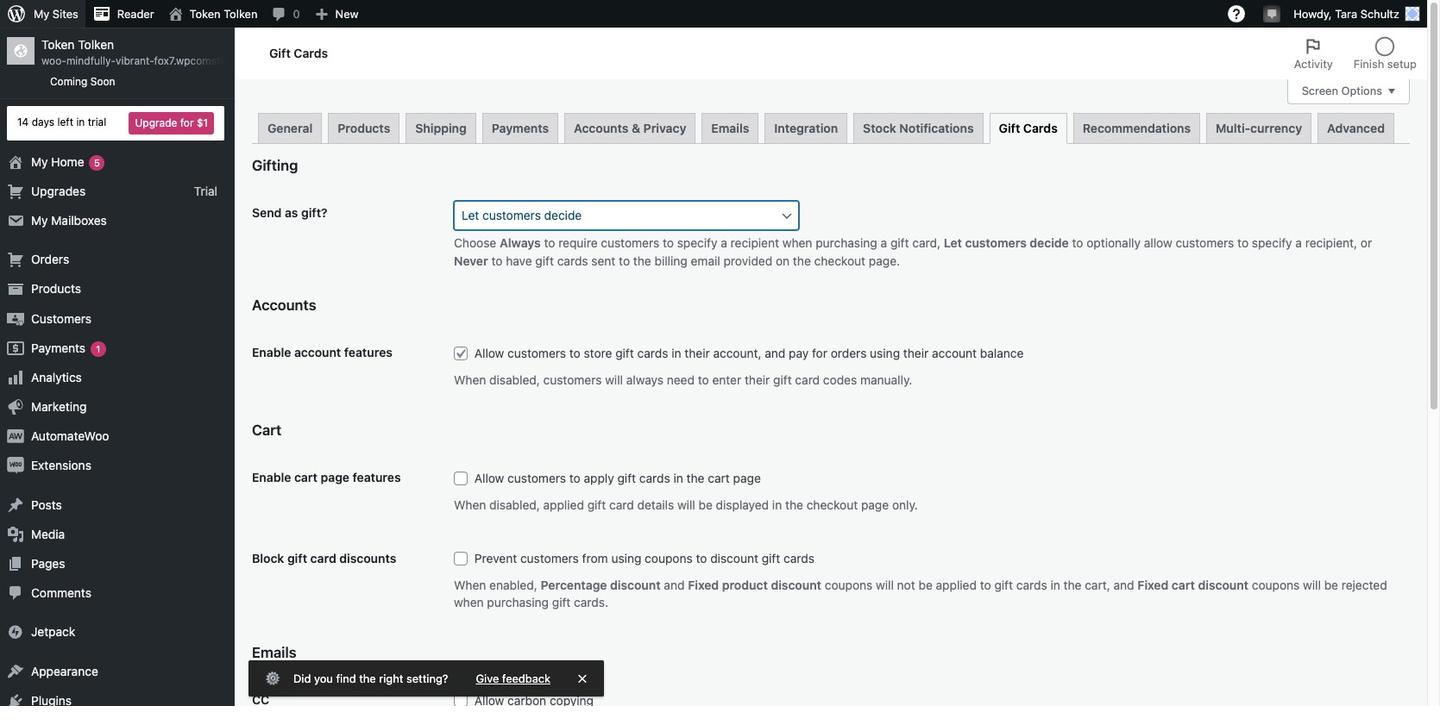 Task type: vqa. For each thing, say whether or not it's contained in the screenshot.
Analytics
yes



Task type: describe. For each thing, give the bounding box(es) containing it.
orders link
[[0, 245, 235, 275]]

the right on
[[793, 254, 811, 269]]

left
[[57, 116, 73, 129]]

✕
[[578, 672, 587, 686]]

the right displayed
[[785, 498, 803, 513]]

Allow carbon copying checkbox
[[454, 694, 468, 707]]

to left store
[[569, 346, 581, 361]]

days
[[32, 116, 54, 129]]

0 vertical spatial cards
[[294, 45, 328, 60]]

customers up sent
[[601, 236, 659, 251]]

payments for payments
[[492, 120, 549, 135]]

gift inside gift cards link
[[999, 120, 1020, 135]]

my mailboxes
[[31, 213, 107, 228]]

1 fixed from the left
[[688, 578, 719, 593]]

extensions link
[[0, 452, 235, 481]]

cards.
[[574, 595, 608, 610]]

1 horizontal spatial coupons
[[825, 578, 873, 593]]

account,
[[713, 346, 762, 361]]

allow customers to apply gift cards in the cart page
[[471, 471, 761, 486]]

will left not
[[876, 578, 894, 593]]

screen options button
[[1287, 79, 1410, 104]]

when inside "coupons will be rejected when purchasing gift cards."
[[454, 595, 484, 610]]

my home 5
[[31, 154, 100, 169]]

token for token tolken
[[190, 7, 221, 21]]

14 days left in trial
[[17, 116, 106, 129]]

appearance
[[31, 664, 98, 679]]

discounts
[[339, 551, 396, 566]]

allow customers to store gift cards in their account, and pay for orders using their account balance
[[471, 346, 1024, 361]]

0 link
[[264, 0, 307, 28]]

accounts & privacy link
[[564, 113, 696, 143]]

1 horizontal spatial gift cards
[[999, 120, 1058, 135]]

stock notifications
[[863, 120, 974, 135]]

when for when disabled, customers will always need to enter their gift card codes manually.
[[454, 373, 486, 387]]

to right "need"
[[698, 373, 709, 387]]

1 horizontal spatial emails
[[711, 120, 749, 135]]

right
[[379, 672, 403, 686]]

customers down store
[[543, 373, 602, 387]]

token tolken
[[190, 7, 258, 21]]

howdy,
[[1294, 7, 1332, 21]]

you
[[314, 672, 333, 686]]

media link
[[0, 520, 235, 550]]

my sites link
[[0, 0, 85, 28]]

cart,
[[1085, 578, 1110, 593]]

0 horizontal spatial account
[[294, 346, 341, 360]]

disabled, for customers
[[489, 373, 540, 387]]

to up billing
[[663, 236, 674, 251]]

did you find the right setting?
[[293, 672, 448, 686]]

enable for enable account features
[[252, 346, 291, 360]]

marketing
[[31, 400, 87, 414]]

0 horizontal spatial their
[[685, 346, 710, 361]]

setup
[[1388, 57, 1417, 71]]

stock
[[863, 120, 896, 135]]

enabled,
[[489, 578, 537, 593]]

woo-
[[41, 55, 66, 67]]

my mailboxes link
[[0, 206, 235, 236]]

multi-currency
[[1216, 120, 1302, 135]]

analytics link
[[0, 363, 235, 393]]

✕ button
[[578, 671, 587, 687]]

general link
[[258, 113, 322, 143]]

cards inside the 'choose always to require customers to specify a recipient when purchasing a gift card, let customers decide to optionally allow customers to specify a recipient, or never to have gift cards sent to the billing email provided on the checkout page.'
[[557, 254, 588, 269]]

emails link
[[702, 113, 759, 143]]

enable account features
[[252, 346, 393, 360]]

give feedback
[[476, 672, 551, 686]]

upgrade
[[135, 116, 177, 129]]

rejected
[[1342, 578, 1387, 593]]

2 fixed from the left
[[1138, 578, 1169, 593]]

0 horizontal spatial and
[[664, 578, 685, 593]]

enable for enable cart page features
[[252, 471, 291, 485]]

schultz
[[1361, 7, 1400, 21]]

posts
[[31, 498, 62, 512]]

accounts & privacy
[[574, 120, 686, 135]]

2 horizontal spatial cart
[[1172, 578, 1195, 593]]

recipient,
[[1305, 236, 1358, 251]]

cards up the details
[[639, 471, 670, 486]]

mailboxes
[[51, 213, 107, 228]]

prevent customers from using coupons to discount gift cards
[[471, 552, 815, 566]]

2 specify from the left
[[1252, 236, 1292, 251]]

gift inside "coupons will be rejected when purchasing gift cards."
[[552, 595, 571, 610]]

token for token tolken woo-mindfully-vibrant-fox7.wpcomstaging.com coming soon
[[41, 37, 75, 52]]

customers right allow
[[1176, 236, 1234, 251]]

0 vertical spatial using
[[870, 346, 900, 361]]

displayed
[[716, 498, 769, 513]]

analytics
[[31, 370, 82, 385]]

manually.
[[860, 373, 912, 387]]

to left "apply"
[[569, 471, 581, 486]]

notifications
[[900, 120, 974, 135]]

cart
[[252, 422, 282, 440]]

to right sent
[[619, 254, 630, 269]]

choose always to require customers to specify a recipient when purchasing a gift card, let customers decide to optionally allow customers to specify a recipient, or never to have gift cards sent to the billing email provided on the checkout page.
[[454, 236, 1372, 269]]

enter
[[712, 373, 741, 387]]

comments
[[31, 586, 91, 601]]

1 horizontal spatial for
[[812, 346, 828, 361]]

have
[[506, 254, 532, 269]]

3 when from the top
[[454, 578, 486, 593]]

1 vertical spatial products link
[[0, 275, 235, 304]]

will left always
[[605, 373, 623, 387]]

1 horizontal spatial their
[[745, 373, 770, 387]]

cards up when enabled, percentage discount and fixed product discount coupons will not be applied to gift cards in the cart, and fixed cart discount
[[784, 552, 815, 566]]

1 horizontal spatial page
[[733, 471, 761, 486]]

1 vertical spatial features
[[353, 471, 401, 485]]

cards up always
[[637, 346, 668, 361]]

1 a from the left
[[721, 236, 727, 251]]

$1
[[197, 116, 208, 129]]

screen
[[1302, 84, 1338, 98]]

1 specify from the left
[[677, 236, 718, 251]]

disabled, for applied
[[489, 498, 540, 513]]

the right find
[[359, 672, 376, 686]]

prevent
[[474, 552, 517, 566]]

in inside navigation
[[76, 116, 85, 129]]

to left require
[[544, 236, 555, 251]]

billing
[[655, 254, 688, 269]]

media
[[31, 527, 65, 542]]

0 horizontal spatial gift
[[269, 45, 291, 60]]

details
[[637, 498, 674, 513]]

1 horizontal spatial cart
[[708, 471, 730, 486]]

0 horizontal spatial emails
[[252, 645, 296, 662]]

send
[[252, 206, 282, 220]]

when disabled, customers will always need to enter their gift card codes manually.
[[454, 373, 912, 387]]

in up "need"
[[672, 346, 681, 361]]

my for my mailboxes
[[31, 213, 48, 228]]

optionally
[[1087, 236, 1141, 251]]

posts link
[[0, 491, 235, 520]]

pages link
[[0, 550, 235, 579]]

store
[[584, 346, 612, 361]]

1 horizontal spatial account
[[932, 346, 977, 361]]

in up when disabled, applied gift card details will be displayed in the checkout page only.
[[674, 471, 683, 486]]

give
[[476, 672, 499, 686]]

pages
[[31, 557, 65, 571]]

card,
[[912, 236, 941, 251]]

vibrant-
[[116, 55, 154, 67]]

0 vertical spatial products link
[[328, 113, 400, 143]]

activity
[[1294, 57, 1333, 71]]

Allow customers to store gift cards in their account, and pay for orders using their account balance checkbox
[[454, 347, 468, 360]]

finish setup button
[[1343, 28, 1427, 79]]

extensions
[[31, 459, 91, 473]]

my sites
[[34, 7, 78, 21]]

gift cards link
[[989, 113, 1067, 144]]

screen options
[[1302, 84, 1382, 98]]



Task type: locate. For each thing, give the bounding box(es) containing it.
soon
[[90, 75, 115, 88]]

a left recipient,
[[1296, 236, 1302, 251]]

in right displayed
[[772, 498, 782, 513]]

when inside the 'choose always to require customers to specify a recipient when purchasing a gift card, let customers decide to optionally allow customers to specify a recipient, or never to have gift cards sent to the billing email provided on the checkout page.'
[[782, 236, 812, 251]]

stock notifications link
[[854, 113, 983, 143]]

2 horizontal spatial a
[[1296, 236, 1302, 251]]

as
[[285, 206, 298, 220]]

0 horizontal spatial purchasing
[[487, 595, 549, 610]]

tolken
[[224, 7, 258, 21], [78, 37, 114, 52]]

1 vertical spatial enable
[[252, 471, 291, 485]]

1 vertical spatial accounts
[[252, 297, 316, 314]]

1 vertical spatial disabled,
[[489, 498, 540, 513]]

1 vertical spatial for
[[812, 346, 828, 361]]

0 horizontal spatial cards
[[294, 45, 328, 60]]

did
[[293, 672, 311, 686]]

customers
[[601, 236, 659, 251], [965, 236, 1027, 251], [1176, 236, 1234, 251], [508, 346, 566, 361], [543, 373, 602, 387], [508, 471, 566, 486], [520, 552, 579, 566]]

0 horizontal spatial accounts
[[252, 297, 316, 314]]

1 vertical spatial using
[[611, 552, 641, 566]]

0 vertical spatial token
[[190, 7, 221, 21]]

1 disabled, from the top
[[489, 373, 540, 387]]

accounts for accounts
[[252, 297, 316, 314]]

0 vertical spatial card
[[795, 373, 820, 387]]

1 horizontal spatial a
[[881, 236, 887, 251]]

card down allow customers to apply gift cards in the cart page
[[609, 498, 634, 513]]

tolken for token tolken woo-mindfully-vibrant-fox7.wpcomstaging.com coming soon
[[78, 37, 114, 52]]

0 horizontal spatial fixed
[[688, 578, 719, 593]]

a up page.
[[881, 236, 887, 251]]

customers right let
[[965, 236, 1027, 251]]

payments inside main menu navigation
[[31, 341, 86, 355]]

0 vertical spatial gift cards
[[269, 45, 328, 60]]

emails up pencil icon
[[252, 645, 296, 662]]

and
[[765, 346, 786, 361], [664, 578, 685, 593], [1114, 578, 1134, 593]]

pencil icon image
[[266, 672, 280, 686]]

when down prevent customers from using coupons to discount gift cards "checkbox"
[[454, 595, 484, 610]]

payments 1
[[31, 341, 101, 355]]

a up the provided
[[721, 236, 727, 251]]

coming
[[50, 75, 88, 88]]

token up fox7.wpcomstaging.com
[[190, 7, 221, 21]]

recommendations
[[1083, 120, 1191, 135]]

integration link
[[765, 113, 848, 143]]

reader
[[117, 7, 154, 21]]

general
[[268, 120, 313, 135]]

0 horizontal spatial page
[[321, 471, 350, 485]]

token inside toolbar "navigation"
[[190, 7, 221, 21]]

0 vertical spatial allow
[[474, 346, 504, 361]]

product
[[722, 578, 768, 593]]

specify up email at the top of page
[[677, 236, 718, 251]]

page left "only."
[[861, 498, 889, 513]]

2 horizontal spatial page
[[861, 498, 889, 513]]

1 vertical spatial checkout
[[807, 498, 858, 513]]

sites
[[53, 7, 78, 21]]

will left rejected
[[1303, 578, 1321, 593]]

1 horizontal spatial purchasing
[[816, 236, 877, 251]]

finish
[[1354, 57, 1384, 71]]

multi-currency link
[[1206, 113, 1312, 143]]

1 horizontal spatial fixed
[[1138, 578, 1169, 593]]

upgrades
[[31, 184, 86, 198]]

1 vertical spatial payments
[[31, 341, 86, 355]]

specify left recipient,
[[1252, 236, 1292, 251]]

3 a from the left
[[1296, 236, 1302, 251]]

cards
[[294, 45, 328, 60], [1023, 120, 1058, 135]]

0 horizontal spatial using
[[611, 552, 641, 566]]

using up manually.
[[870, 346, 900, 361]]

be right not
[[919, 578, 933, 593]]

in left cart,
[[1051, 578, 1060, 593]]

to down when disabled, applied gift card details will be displayed in the checkout page only.
[[696, 552, 707, 566]]

2 vertical spatial card
[[310, 551, 336, 566]]

from
[[582, 552, 608, 566]]

0 vertical spatial accounts
[[574, 120, 629, 135]]

applied right not
[[936, 578, 977, 593]]

1 vertical spatial tolken
[[78, 37, 114, 52]]

payments for payments 1
[[31, 341, 86, 355]]

when for when disabled, applied gift card details will be displayed in the checkout page only.
[[454, 498, 486, 513]]

0 horizontal spatial a
[[721, 236, 727, 251]]

be
[[699, 498, 713, 513], [919, 578, 933, 593], [1324, 578, 1338, 593]]

cart up block gift card discounts
[[294, 471, 318, 485]]

1 horizontal spatial products link
[[328, 113, 400, 143]]

1 horizontal spatial products
[[338, 120, 390, 135]]

when down allow customers to apply gift cards in the cart page checkbox
[[454, 498, 486, 513]]

to left have
[[491, 254, 503, 269]]

0 vertical spatial when
[[454, 373, 486, 387]]

0 vertical spatial for
[[180, 116, 194, 129]]

0 vertical spatial when
[[782, 236, 812, 251]]

never
[[454, 254, 488, 269]]

tab list containing activity
[[1284, 28, 1427, 79]]

1 horizontal spatial and
[[765, 346, 786, 361]]

upgrade for $1 button
[[129, 112, 214, 134]]

comments link
[[0, 579, 235, 609]]

1 vertical spatial cards
[[1023, 120, 1058, 135]]

for
[[180, 116, 194, 129], [812, 346, 828, 361]]

email
[[691, 254, 720, 269]]

0 vertical spatial checkout
[[814, 254, 866, 269]]

allow
[[1144, 236, 1172, 251]]

allow
[[474, 346, 504, 361], [474, 471, 504, 486]]

1 vertical spatial token
[[41, 37, 75, 52]]

fixed left product
[[688, 578, 719, 593]]

block gift card discounts
[[252, 551, 396, 566]]

my inside 'my sites' link
[[34, 7, 49, 21]]

accounts for accounts & privacy
[[574, 120, 629, 135]]

allow right allow customers to apply gift cards in the cart page checkbox
[[474, 471, 504, 486]]

1 horizontal spatial accounts
[[574, 120, 629, 135]]

0 horizontal spatial applied
[[543, 498, 584, 513]]

0 horizontal spatial payments
[[31, 341, 86, 355]]

howdy, tara schultz
[[1294, 7, 1400, 21]]

feedback
[[502, 672, 551, 686]]

cart up displayed
[[708, 471, 730, 486]]

1 horizontal spatial card
[[609, 498, 634, 513]]

0 horizontal spatial cart
[[294, 471, 318, 485]]

when
[[782, 236, 812, 251], [454, 595, 484, 610]]

2 allow from the top
[[474, 471, 504, 486]]

my inside my mailboxes link
[[31, 213, 48, 228]]

the left billing
[[633, 254, 651, 269]]

1 horizontal spatial be
[[919, 578, 933, 593]]

enable up cart
[[252, 346, 291, 360]]

in
[[76, 116, 85, 129], [672, 346, 681, 361], [674, 471, 683, 486], [772, 498, 782, 513], [1051, 578, 1060, 593]]

0 horizontal spatial specify
[[677, 236, 718, 251]]

applied down "apply"
[[543, 498, 584, 513]]

tolken inside toolbar "navigation"
[[224, 7, 258, 21]]

checkout inside the 'choose always to require customers to specify a recipient when purchasing a gift card, let customers decide to optionally allow customers to specify a recipient, or never to have gift cards sent to the billing email provided on the checkout page.'
[[814, 254, 866, 269]]

1 when from the top
[[454, 373, 486, 387]]

checkout
[[814, 254, 866, 269], [807, 498, 858, 513]]

let
[[944, 236, 962, 251]]

2 disabled, from the top
[[489, 498, 540, 513]]

1 horizontal spatial when
[[782, 236, 812, 251]]

allow for allow customers to apply gift cards in the cart page
[[474, 471, 504, 486]]

advanced link
[[1318, 113, 1395, 143]]

enable down cart
[[252, 471, 291, 485]]

page up displayed
[[733, 471, 761, 486]]

and left pay
[[765, 346, 786, 361]]

when up on
[[782, 236, 812, 251]]

shipping link
[[406, 113, 476, 143]]

be inside "coupons will be rejected when purchasing gift cards."
[[1324, 578, 1338, 593]]

my left sites
[[34, 7, 49, 21]]

when down prevent customers from using coupons to discount gift cards "checkbox"
[[454, 578, 486, 593]]

the up when disabled, applied gift card details will be displayed in the checkout page only.
[[687, 471, 705, 486]]

disabled,
[[489, 373, 540, 387], [489, 498, 540, 513]]

integration
[[774, 120, 838, 135]]

to right decide
[[1072, 236, 1083, 251]]

trial
[[88, 116, 106, 129]]

0 horizontal spatial products
[[31, 282, 81, 296]]

their down allow customers to store gift cards in their account, and pay for orders using their account balance
[[745, 373, 770, 387]]

1 horizontal spatial specify
[[1252, 236, 1292, 251]]

2 when from the top
[[454, 498, 486, 513]]

1 vertical spatial products
[[31, 282, 81, 296]]

tolken up mindfully-
[[78, 37, 114, 52]]

gift right notifications
[[999, 120, 1020, 135]]

main menu navigation
[[0, 28, 271, 707]]

1 horizontal spatial using
[[870, 346, 900, 361]]

cart right cart,
[[1172, 578, 1195, 593]]

purchasing inside the 'choose always to require customers to specify a recipient when purchasing a gift card, let customers decide to optionally allow customers to specify a recipient, or never to have gift cards sent to the billing email provided on the checkout page.'
[[816, 236, 877, 251]]

products link up "1"
[[0, 275, 235, 304]]

jetpack
[[31, 625, 75, 640]]

choose
[[454, 236, 496, 251]]

gifting
[[252, 157, 298, 175]]

0 horizontal spatial products link
[[0, 275, 235, 304]]

my for my home 5
[[31, 154, 48, 169]]

0 horizontal spatial when
[[454, 595, 484, 610]]

1 vertical spatial when
[[454, 498, 486, 513]]

Allow customers to apply gift cards in the cart page checkbox
[[454, 472, 468, 486]]

1 vertical spatial emails
[[252, 645, 296, 662]]

0 vertical spatial enable
[[252, 346, 291, 360]]

0 horizontal spatial gift cards
[[269, 45, 328, 60]]

products
[[338, 120, 390, 135], [31, 282, 81, 296]]

0 vertical spatial features
[[344, 346, 393, 360]]

0 vertical spatial gift
[[269, 45, 291, 60]]

tolken left the "0" link
[[224, 7, 258, 21]]

fixed
[[688, 578, 719, 593], [1138, 578, 1169, 593]]

products inside main menu navigation
[[31, 282, 81, 296]]

finish setup
[[1354, 57, 1417, 71]]

0 vertical spatial tolken
[[224, 7, 258, 21]]

customers left store
[[508, 346, 566, 361]]

my down the upgrades
[[31, 213, 48, 228]]

for left $1
[[180, 116, 194, 129]]

gift down the "0" link
[[269, 45, 291, 60]]

0 horizontal spatial for
[[180, 116, 194, 129]]

and right cart,
[[1114, 578, 1134, 593]]

0 vertical spatial applied
[[543, 498, 584, 513]]

when down allow customers to store gift cards in their account, and pay for orders using their account balance checkbox
[[454, 373, 486, 387]]

block
[[252, 551, 284, 566]]

purchasing down enabled,
[[487, 595, 549, 610]]

1 vertical spatial when
[[454, 595, 484, 610]]

2 horizontal spatial their
[[903, 346, 929, 361]]

tab list
[[1284, 28, 1427, 79]]

for inside button
[[180, 116, 194, 129]]

card left discounts
[[310, 551, 336, 566]]

1 horizontal spatial applied
[[936, 578, 977, 593]]

notification image
[[1265, 6, 1279, 20]]

2 enable from the top
[[252, 471, 291, 485]]

payments right shipping
[[492, 120, 549, 135]]

purchasing up page.
[[816, 236, 877, 251]]

1 vertical spatial applied
[[936, 578, 977, 593]]

new link
[[307, 0, 365, 28]]

2 horizontal spatial card
[[795, 373, 820, 387]]

be left displayed
[[699, 498, 713, 513]]

token tolken woo-mindfully-vibrant-fox7.wpcomstaging.com coming soon
[[41, 37, 271, 88]]

0 vertical spatial payments
[[492, 120, 549, 135]]

1 horizontal spatial token
[[190, 7, 221, 21]]

a
[[721, 236, 727, 251], [881, 236, 887, 251], [1296, 236, 1302, 251]]

coupons will be rejected when purchasing gift cards.
[[454, 578, 1387, 610]]

to right not
[[980, 578, 991, 593]]

token up woo-
[[41, 37, 75, 52]]

automatewoo
[[31, 429, 109, 444]]

the left cart,
[[1064, 578, 1082, 593]]

0 vertical spatial products
[[338, 120, 390, 135]]

customers left "apply"
[[508, 471, 566, 486]]

token tolken link
[[161, 0, 264, 28]]

1 vertical spatial purchasing
[[487, 595, 549, 610]]

1 enable from the top
[[252, 346, 291, 360]]

toolbar navigation
[[0, 0, 1427, 31]]

1 allow from the top
[[474, 346, 504, 361]]

codes
[[823, 373, 857, 387]]

need
[[667, 373, 695, 387]]

0 vertical spatial purchasing
[[816, 236, 877, 251]]

2 a from the left
[[881, 236, 887, 251]]

1 vertical spatial allow
[[474, 471, 504, 486]]

trial
[[194, 184, 217, 198]]

recommendations link
[[1073, 113, 1200, 143]]

my left home
[[31, 154, 48, 169]]

1 horizontal spatial cards
[[1023, 120, 1058, 135]]

checkout left page.
[[814, 254, 866, 269]]

1 horizontal spatial payments
[[492, 120, 549, 135]]

and down prevent customers from using coupons to discount gift cards at the bottom of page
[[664, 578, 685, 593]]

gift
[[269, 45, 291, 60], [999, 120, 1020, 135]]

fixed right cart,
[[1138, 578, 1169, 593]]

accounts
[[574, 120, 629, 135], [252, 297, 316, 314]]

currency
[[1251, 120, 1302, 135]]

allow for allow customers to store gift cards in their account, and pay for orders using their account balance
[[474, 346, 504, 361]]

enable cart page features
[[252, 471, 401, 485]]

payments up analytics
[[31, 341, 86, 355]]

will inside "coupons will be rejected when purchasing gift cards."
[[1303, 578, 1321, 593]]

1 vertical spatial my
[[31, 154, 48, 169]]

allow right allow customers to store gift cards in their account, and pay for orders using their account balance checkbox
[[474, 346, 504, 361]]

&
[[632, 120, 640, 135]]

0 horizontal spatial be
[[699, 498, 713, 513]]

always
[[626, 373, 664, 387]]

emails right the privacy
[[711, 120, 749, 135]]

2 horizontal spatial and
[[1114, 578, 1134, 593]]

automatewoo link
[[0, 422, 235, 452]]

require
[[558, 236, 598, 251]]

coupons
[[645, 552, 693, 566], [825, 578, 873, 593], [1252, 578, 1300, 593]]

1 horizontal spatial tolken
[[224, 7, 258, 21]]

tolken inside token tolken woo-mindfully-vibrant-fox7.wpcomstaging.com coming soon
[[78, 37, 114, 52]]

when disabled, applied gift card details will be displayed in the checkout page only.
[[454, 498, 918, 513]]

send as gift?
[[252, 206, 328, 220]]

be left rejected
[[1324, 578, 1338, 593]]

2 horizontal spatial be
[[1324, 578, 1338, 593]]

my for my sites
[[34, 7, 49, 21]]

customers up percentage
[[520, 552, 579, 566]]

will right the details
[[677, 498, 695, 513]]

0 horizontal spatial coupons
[[645, 552, 693, 566]]

on
[[776, 254, 790, 269]]

cards down require
[[557, 254, 588, 269]]

page up block gift card discounts
[[321, 471, 350, 485]]

pay
[[789, 346, 809, 361]]

gift
[[891, 236, 909, 251], [535, 254, 554, 269], [615, 346, 634, 361], [773, 373, 792, 387], [617, 471, 636, 486], [587, 498, 606, 513], [287, 551, 307, 566], [762, 552, 780, 566], [995, 578, 1013, 593], [552, 595, 571, 610]]

token
[[190, 7, 221, 21], [41, 37, 75, 52]]

the
[[633, 254, 651, 269], [793, 254, 811, 269], [687, 471, 705, 486], [785, 498, 803, 513], [1064, 578, 1082, 593], [359, 672, 376, 686]]

tolken for token tolken
[[224, 7, 258, 21]]

activity button
[[1284, 28, 1343, 79]]

or
[[1361, 236, 1372, 251]]

using right from
[[611, 552, 641, 566]]

1 horizontal spatial gift
[[999, 120, 1020, 135]]

purchasing inside "coupons will be rejected when purchasing gift cards."
[[487, 595, 549, 610]]

coupons inside "coupons will be rejected when purchasing gift cards."
[[1252, 578, 1300, 593]]

to right allow
[[1238, 236, 1249, 251]]

in right left on the left of the page
[[76, 116, 85, 129]]

for right pay
[[812, 346, 828, 361]]

Prevent customers from using coupons to discount gift cards checkbox
[[454, 552, 468, 566]]

1 vertical spatial gift cards
[[999, 120, 1058, 135]]

checkout left "only."
[[807, 498, 858, 513]]

token inside token tolken woo-mindfully-vibrant-fox7.wpcomstaging.com coming soon
[[41, 37, 75, 52]]

products link right general
[[328, 113, 400, 143]]

their up when disabled, customers will always need to enter their gift card codes manually.
[[685, 346, 710, 361]]

products link
[[328, 113, 400, 143], [0, 275, 235, 304]]

accounts left &
[[574, 120, 629, 135]]

1 vertical spatial gift
[[999, 120, 1020, 135]]

products right general
[[338, 120, 390, 135]]

2 horizontal spatial coupons
[[1252, 578, 1300, 593]]

products up customers
[[31, 282, 81, 296]]

1 vertical spatial card
[[609, 498, 634, 513]]

cards left cart,
[[1016, 578, 1047, 593]]

their up manually.
[[903, 346, 929, 361]]

0 horizontal spatial token
[[41, 37, 75, 52]]

accounts up enable account features
[[252, 297, 316, 314]]



